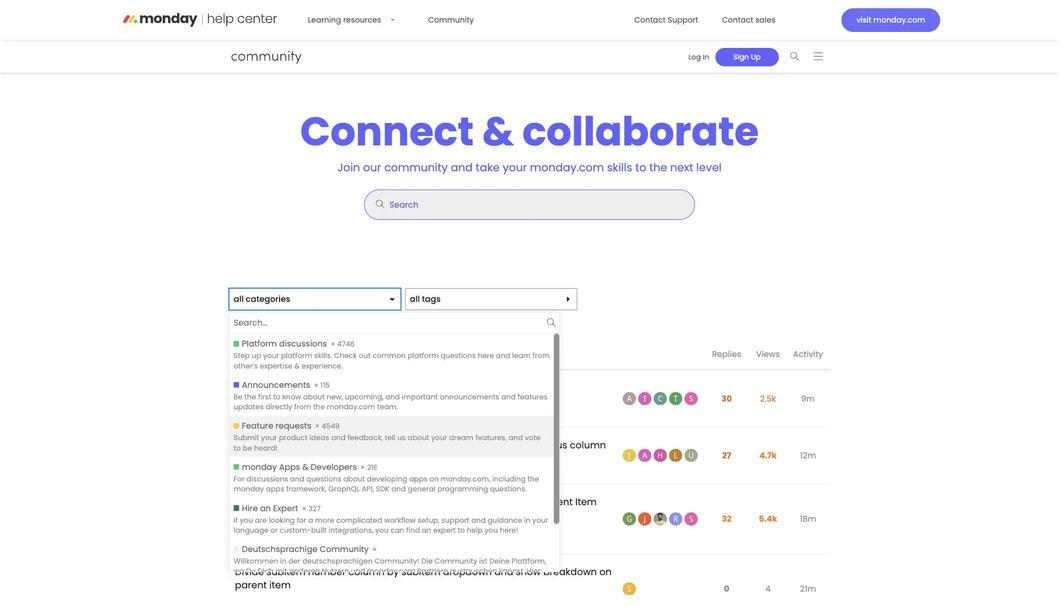 Task type: locate. For each thing, give the bounding box(es) containing it.
feature for allow
[[243, 458, 270, 468]]

to left view
[[468, 496, 477, 509]]

1 feature requests link from the top
[[235, 401, 303, 411]]

1 vertical spatial subitems link
[[354, 527, 397, 539]]

different
[[375, 439, 414, 452]]

monday.com
[[873, 15, 925, 25], [530, 160, 604, 175]]

john - frequent poster image
[[654, 513, 667, 526]]

work inside my work customization: add or hide any column to view & show parent item name for sub items
[[251, 496, 275, 509]]

work down my work customization: add or hide any column to view & show parent item name for sub items
[[422, 528, 438, 537]]

30 button
[[719, 387, 735, 412]]

to right skills
[[635, 160, 646, 175]]

on right 'breakdown'
[[599, 566, 612, 579]]

sign
[[734, 52, 749, 62]]

1 vertical spatial my-
[[408, 528, 422, 537]]

work up name
[[251, 496, 275, 509]]

log in button
[[682, 48, 715, 66]]

0 vertical spatial and
[[451, 160, 473, 175]]

subitem up item
[[267, 566, 306, 579]]

3 requests from the top
[[272, 528, 303, 538]]

show inside divide subitem number column by subitem dropdown and show breakdown on parent item
[[516, 566, 541, 579]]

1 vertical spatial the
[[490, 439, 506, 452]]

feature requests down allow
[[243, 458, 303, 468]]

and
[[451, 160, 473, 175], [494, 566, 513, 579]]

menu
[[229, 334, 559, 591]]

item
[[269, 579, 291, 592]]

68
[[398, 458, 406, 467]]

columns link down items
[[308, 527, 348, 539]]

0 horizontal spatial on
[[395, 382, 407, 395]]

1 horizontal spatial work
[[426, 382, 450, 395]]

all up top
[[234, 293, 244, 305]]

columns for add
[[314, 528, 342, 537]]

show
[[513, 496, 538, 509], [516, 566, 541, 579]]

1 columns from the top
[[314, 458, 342, 467]]

0 vertical spatial my-
[[362, 401, 376, 410]]

1 horizontal spatial my-work link
[[402, 527, 444, 539]]

to
[[635, 160, 646, 175], [468, 496, 477, 509]]

regan ludwar - frequent poster image
[[669, 513, 682, 526]]

my up 94
[[410, 382, 423, 395]]

color
[[292, 439, 316, 452]]

0 vertical spatial requests
[[272, 401, 303, 411]]

1 vertical spatial on
[[599, 566, 612, 579]]

3 feature requests link from the top
[[235, 528, 303, 538]]

1 vertical spatial and
[[494, 566, 513, 579]]

our
[[363, 160, 381, 175]]

all left tags
[[410, 293, 420, 305]]

columns down be
[[314, 458, 342, 467]]

same left color
[[262, 439, 290, 452]]

tags list for hide
[[308, 527, 495, 539]]

89 votes link
[[449, 527, 490, 539]]

monday.com right your at the top
[[530, 160, 604, 175]]

&
[[482, 104, 514, 159], [504, 496, 511, 509]]

my-work down my work customization: add or hide any column to view & show parent item name for sub items
[[408, 528, 438, 537]]

within
[[460, 439, 488, 452]]

sonya senkowsky - most recent poster image for viewing parent item of a subitem on my work
[[685, 392, 698, 406]]

1 vertical spatial my-work
[[408, 528, 438, 537]]

1 requests from the top
[[272, 401, 303, 411]]

0 horizontal spatial work
[[251, 496, 275, 509]]

1 vertical spatial for
[[266, 509, 278, 522]]

feature down allow
[[243, 458, 270, 468]]

1 vertical spatial feature requests link
[[235, 458, 303, 468]]

name
[[235, 509, 263, 522]]

my- down subitem on the left of page
[[362, 401, 376, 410]]

work for the rightmost the my-work link
[[422, 528, 438, 537]]

1 vertical spatial show
[[516, 566, 541, 579]]

columns
[[314, 458, 342, 467], [314, 528, 342, 537]]

contact left the sales
[[722, 14, 753, 25]]

2 sonya senkowsky - most recent poster image from the top
[[685, 513, 698, 526]]

latest
[[275, 319, 301, 331]]

1 vertical spatial work
[[251, 496, 275, 509]]

votes
[[419, 401, 437, 410], [408, 458, 426, 467], [466, 528, 484, 537]]

30
[[722, 393, 732, 405]]

2 feature requests link from the top
[[235, 458, 303, 468]]

any
[[408, 496, 427, 509]]

0 vertical spatial my
[[410, 382, 423, 395]]

columns link
[[308, 457, 348, 469], [308, 527, 348, 539]]

0 horizontal spatial and
[[451, 160, 473, 175]]

1 horizontal spatial monday.com
[[873, 15, 925, 25]]

feature down viewing
[[243, 401, 270, 411]]

tags list
[[308, 400, 449, 412], [308, 457, 438, 469], [308, 527, 495, 539]]

same
[[262, 439, 290, 452], [508, 439, 535, 452]]

1 horizontal spatial contact
[[722, 14, 753, 25]]

column right any
[[429, 496, 465, 509]]

1 horizontal spatial on
[[599, 566, 612, 579]]

column
[[570, 439, 606, 452], [429, 496, 465, 509], [348, 566, 385, 579]]

0 horizontal spatial column
[[348, 566, 385, 579]]

show left 'breakdown'
[[516, 566, 541, 579]]

contact support
[[634, 14, 698, 25]]

column left jaewoo kim - original poster icon
[[570, 439, 606, 452]]

0 vertical spatial columns link
[[308, 457, 348, 469]]

2 all from the left
[[410, 293, 420, 305]]

all
[[234, 293, 244, 305], [410, 293, 420, 305]]

feature for viewing
[[243, 401, 270, 411]]

0 vertical spatial &
[[482, 104, 514, 159]]

0 horizontal spatial my-work
[[362, 401, 392, 410]]

feature
[[243, 401, 270, 411], [243, 458, 270, 468], [243, 528, 270, 538]]

2 vertical spatial tags list
[[308, 527, 495, 539]]

contact inside contact sales link
[[722, 14, 753, 25]]

feature requests down parent
[[243, 401, 303, 411]]

show right view
[[513, 496, 538, 509]]

2 vertical spatial feature
[[243, 528, 270, 538]]

tags list containing subitems
[[308, 400, 449, 412]]

2 subitem from the left
[[401, 566, 440, 579]]

1 contact from the left
[[634, 14, 666, 25]]

contact
[[634, 14, 666, 25], [722, 14, 753, 25]]

feature requests link down name
[[235, 528, 303, 538]]

1 vertical spatial &
[[504, 496, 511, 509]]

& inside connect & collaborate join our community and take your monday.com skills to the next level
[[482, 104, 514, 159]]

0 vertical spatial feature requests
[[243, 401, 303, 411]]

subitems down or
[[360, 528, 391, 537]]

my- for the left the my-work link
[[362, 401, 376, 410]]

1 vertical spatial feature requests
[[243, 458, 303, 468]]

0 vertical spatial subitems link
[[308, 400, 350, 412]]

community
[[428, 14, 474, 25]]

skills
[[607, 160, 632, 175]]

1 vertical spatial my
[[235, 496, 249, 509]]

community
[[384, 160, 448, 175]]

subitems link down or
[[354, 527, 397, 539]]

feature requests link down allow
[[235, 458, 303, 468]]

1 vertical spatial monday.com
[[530, 160, 604, 175]]

learning
[[308, 14, 341, 25]]

1 all from the left
[[234, 293, 244, 305]]

1 feature requests from the top
[[243, 401, 303, 411]]

contact sales
[[722, 14, 775, 25]]

2 columns link from the top
[[308, 527, 348, 539]]

votes right 89
[[466, 528, 484, 537]]

work
[[376, 401, 392, 410], [422, 528, 438, 537]]

0 vertical spatial work
[[376, 401, 392, 410]]

requests down sub
[[272, 528, 303, 538]]

alexandre campagna - frequent poster image
[[638, 449, 651, 463]]

replies button
[[706, 340, 747, 370]]

2 requests from the top
[[272, 458, 303, 468]]

0 vertical spatial tags list
[[308, 400, 449, 412]]

0 horizontal spatial monday.com
[[530, 160, 604, 175]]

1 vertical spatial column
[[429, 496, 465, 509]]

requests for same
[[272, 458, 303, 468]]

1 horizontal spatial subitems link
[[354, 527, 397, 539]]

requests
[[272, 401, 303, 411], [272, 458, 303, 468], [272, 528, 303, 538]]

1 vertical spatial my-work link
[[402, 527, 444, 539]]

contact inside contact support link
[[634, 14, 666, 25]]

requests down color
[[272, 458, 303, 468]]

0 horizontal spatial my-work link
[[356, 400, 398, 412]]

my- down my work customization: add or hide any column to view & show parent item name for sub items
[[408, 528, 422, 537]]

0 vertical spatial columns
[[314, 458, 342, 467]]

column left by
[[348, 566, 385, 579]]

radio item
[[229, 334, 554, 375], [229, 375, 554, 416], [229, 416, 554, 457], [229, 457, 554, 499], [229, 499, 554, 540], [229, 540, 554, 591]]

my
[[410, 382, 423, 395], [235, 496, 249, 509]]

0 vertical spatial votes
[[419, 401, 437, 410]]

Search… search field
[[234, 315, 545, 331]]

1 horizontal spatial same
[[508, 439, 535, 452]]

and right dropdown
[[494, 566, 513, 579]]

my-work link
[[356, 400, 398, 412], [402, 527, 444, 539]]

columns link for add
[[308, 527, 348, 539]]

sonya senkowsky - most recent poster image right taylor tedesco - frequent poster icon on the right
[[685, 392, 698, 406]]

0 horizontal spatial work
[[376, 401, 392, 410]]

2 feature requests from the top
[[243, 458, 303, 468]]

requests for work
[[272, 528, 303, 538]]

learning resources link
[[301, 9, 411, 31]]

work
[[426, 382, 450, 395], [251, 496, 275, 509]]

0 horizontal spatial to
[[468, 496, 477, 509]]

0 horizontal spatial status
[[360, 458, 380, 467]]

feature for my
[[243, 528, 270, 538]]

1 subitem from the left
[[267, 566, 306, 579]]

1 vertical spatial columns link
[[308, 527, 348, 539]]

show inside my work customization: add or hide any column to view & show parent item name for sub items
[[513, 496, 538, 509]]

2 vertical spatial feature requests link
[[235, 528, 303, 538]]

subitem right by
[[401, 566, 440, 579]]

2 contact from the left
[[722, 14, 753, 25]]

2 columns from the top
[[314, 528, 342, 537]]

subitems
[[314, 401, 344, 410], [360, 528, 391, 537]]

2 horizontal spatial column
[[570, 439, 606, 452]]

same right "within" on the bottom left of the page
[[508, 439, 535, 452]]

32
[[722, 513, 732, 525]]

votes inside 68 votes link
[[408, 458, 426, 467]]

0 vertical spatial my-work
[[362, 401, 392, 410]]

1 feature from the top
[[243, 401, 270, 411]]

12m link
[[797, 442, 819, 470]]

status
[[538, 439, 567, 452], [360, 458, 380, 467]]

navigation
[[678, 44, 830, 68]]

feature requests
[[243, 401, 303, 411], [243, 458, 303, 468], [243, 528, 303, 538]]

tags list down subitem on the left of page
[[308, 400, 449, 412]]

votes right the 68
[[408, 458, 426, 467]]

columns down items
[[314, 528, 342, 537]]

0 vertical spatial status
[[538, 439, 567, 452]]

tags
[[422, 293, 441, 305]]

1 columns link from the top
[[308, 457, 348, 469]]

feature requests link down viewing
[[235, 401, 303, 411]]

0 vertical spatial subitems
[[314, 401, 344, 410]]

columns link for be
[[308, 457, 348, 469]]

1 horizontal spatial work
[[422, 528, 438, 537]]

0 horizontal spatial subitem
[[267, 566, 306, 579]]

0 horizontal spatial same
[[262, 439, 290, 452]]

0 horizontal spatial all
[[234, 293, 244, 305]]

for left sub
[[266, 509, 278, 522]]

1 vertical spatial columns
[[314, 528, 342, 537]]

0 vertical spatial parent
[[541, 496, 573, 509]]

1 horizontal spatial the
[[649, 160, 667, 175]]

parent inside divide subitem number column by subitem dropdown and show breakdown on parent item
[[235, 579, 267, 592]]

0 horizontal spatial my-
[[362, 401, 376, 410]]

1 horizontal spatial parent
[[541, 496, 573, 509]]

1 horizontal spatial and
[[494, 566, 513, 579]]

0 vertical spatial my-work link
[[356, 400, 398, 412]]

votes inside the 94 votes link
[[419, 401, 437, 410]]

1 vertical spatial item
[[575, 496, 597, 509]]

0 button
[[721, 577, 732, 596]]

1 horizontal spatial to
[[635, 160, 646, 175]]

3 feature from the top
[[243, 528, 270, 538]]

1 vertical spatial feature
[[243, 458, 270, 468]]

tags list down different
[[308, 457, 438, 469]]

top link
[[229, 317, 262, 334]]

1 horizontal spatial all
[[410, 293, 420, 305]]

grace patterson - original poster image
[[623, 513, 636, 526]]

0 vertical spatial sonya senkowsky - most recent poster image
[[685, 392, 698, 406]]

work down subitem on the left of page
[[376, 401, 392, 410]]

contact for contact support
[[634, 14, 666, 25]]

feature down name
[[243, 528, 270, 538]]

0 vertical spatial for
[[359, 439, 372, 452]]

0 horizontal spatial contact
[[634, 14, 666, 25]]

1 horizontal spatial column
[[429, 496, 465, 509]]

0 horizontal spatial parent
[[235, 579, 267, 592]]

topic
[[235, 349, 257, 360]]

by
[[387, 566, 399, 579]]

0 horizontal spatial for
[[266, 509, 278, 522]]

sub
[[281, 509, 299, 522]]

1 vertical spatial parent
[[235, 579, 267, 592]]

log
[[688, 52, 701, 62]]

for
[[359, 439, 372, 452], [266, 509, 278, 522]]

on
[[395, 382, 407, 395], [599, 566, 612, 579]]

my work customization: add or hide any column to view & show parent item name for sub items link
[[235, 487, 597, 531]]

contact sales link
[[715, 9, 782, 31]]

hgx5a4 - frequent poster image
[[654, 449, 667, 463]]

work up 94 votes
[[426, 382, 450, 395]]

2 feature from the top
[[243, 458, 270, 468]]

1 vertical spatial work
[[422, 528, 438, 537]]

activity button
[[789, 340, 830, 370]]

views
[[756, 349, 780, 360]]

feature requests link
[[235, 401, 303, 411], [235, 458, 303, 468], [235, 528, 303, 538]]

0 vertical spatial the
[[649, 160, 667, 175]]

replies
[[712, 349, 741, 360]]

1 sonya senkowsky - most recent poster image from the top
[[685, 392, 698, 406]]

status link
[[354, 457, 386, 469]]

requests down parent
[[272, 401, 303, 411]]

1 same from the left
[[262, 439, 290, 452]]

monday.com right visit at top right
[[873, 15, 925, 25]]

1 tags list from the top
[[308, 400, 449, 412]]

level
[[696, 160, 722, 175]]

4.7k
[[759, 450, 777, 462]]

1 vertical spatial subitems
[[360, 528, 391, 537]]

0 vertical spatial item
[[308, 382, 330, 395]]

1 horizontal spatial item
[[575, 496, 597, 509]]

& up take
[[482, 104, 514, 159]]

columns for be
[[314, 458, 342, 467]]

2.5k
[[760, 393, 776, 405]]

3 tags list from the top
[[308, 527, 495, 539]]

all categories
[[234, 293, 290, 305]]

my-work link down subitem on the left of page
[[356, 400, 398, 412]]

1 horizontal spatial my-work
[[408, 528, 438, 537]]

monday.com inside 'link'
[[873, 15, 925, 25]]

my-work link down my work customization: add or hide any column to view & show parent item name for sub items
[[402, 527, 444, 539]]

subitems link
[[308, 400, 350, 412], [354, 527, 397, 539]]

0 vertical spatial monday.com
[[873, 15, 925, 25]]

0 vertical spatial work
[[426, 382, 450, 395]]

my up name
[[235, 496, 249, 509]]

and left take
[[451, 160, 473, 175]]

18m
[[800, 513, 816, 525]]

menu image
[[814, 52, 823, 60]]

tags list down my work customization: add or hide any column to view & show parent item name for sub items
[[308, 527, 495, 539]]

0 horizontal spatial my
[[235, 496, 249, 509]]

feature requests down sub
[[243, 528, 303, 538]]

2 vertical spatial requests
[[272, 528, 303, 538]]

3 feature requests from the top
[[243, 528, 303, 538]]

subitems down of
[[314, 401, 344, 410]]

for inside my work customization: add or hide any column to view & show parent item name for sub items
[[266, 509, 278, 522]]

sara allen - original poster, most recent poster image
[[623, 583, 636, 596]]

0 vertical spatial feature
[[243, 401, 270, 411]]

the left next at the top right of page
[[649, 160, 667, 175]]

columns link down be
[[308, 457, 348, 469]]

connect
[[300, 104, 474, 159]]

1 horizontal spatial subitem
[[401, 566, 440, 579]]

2 vertical spatial votes
[[466, 528, 484, 537]]

0 horizontal spatial subitems
[[314, 401, 344, 410]]

item
[[308, 382, 330, 395], [575, 496, 597, 509]]

my-work for the left the my-work link
[[362, 401, 392, 410]]

for up status link
[[359, 439, 372, 452]]

1 horizontal spatial status
[[538, 439, 567, 452]]

of
[[332, 382, 342, 395]]

& right view
[[504, 496, 511, 509]]

1 vertical spatial sonya senkowsky - most recent poster image
[[685, 513, 698, 526]]

subitems link down of
[[308, 400, 350, 412]]

contact left "support"
[[634, 14, 666, 25]]

on up the 94 votes link
[[395, 382, 407, 395]]

2 tags list from the top
[[308, 457, 438, 469]]

sonya senkowsky - most recent poster image
[[685, 392, 698, 406], [685, 513, 698, 526]]

sonya senkowsky - most recent poster image right regan ludwar - frequent poster icon
[[685, 513, 698, 526]]

taylor tedesco - frequent poster image
[[669, 392, 682, 406]]

the inside connect & collaborate join our community and take your monday.com skills to the next level
[[649, 160, 667, 175]]

1 vertical spatial to
[[468, 496, 477, 509]]

votes for statuses
[[408, 458, 426, 467]]

votes right 94
[[419, 401, 437, 410]]

allow
[[235, 439, 260, 452]]

column inside my work customization: add or hide any column to view & show parent item name for sub items
[[429, 496, 465, 509]]

jaewoo kim - original poster image
[[623, 449, 636, 463]]

2 vertical spatial column
[[348, 566, 385, 579]]

my-work down subitem on the left of page
[[362, 401, 392, 410]]

view
[[480, 496, 501, 509]]

the right "within" on the bottom left of the page
[[490, 439, 506, 452]]

0 vertical spatial show
[[513, 496, 538, 509]]



Task type: describe. For each thing, give the bounding box(es) containing it.
0 vertical spatial on
[[395, 382, 407, 395]]

top
[[238, 319, 253, 331]]

support
[[668, 14, 698, 25]]

used
[[333, 439, 357, 452]]

be
[[318, 439, 331, 452]]

learning resources
[[308, 14, 381, 25]]

94
[[409, 401, 418, 410]]

items
[[302, 509, 328, 522]]

68 votes
[[398, 458, 426, 467]]

21m
[[800, 584, 816, 596]]

item inside my work customization: add or hide any column to view & show parent item name for sub items
[[575, 496, 597, 509]]

1 radio item from the top
[[229, 334, 554, 375]]

your
[[503, 160, 527, 175]]

feature requests link for parent
[[235, 401, 303, 411]]

work for the left the my-work link
[[376, 401, 392, 410]]

89 votes
[[456, 528, 484, 537]]

divide subitem number column by subitem dropdown and show breakdown on parent item link
[[235, 558, 612, 596]]

dropdown
[[443, 566, 492, 579]]

0 horizontal spatial item
[[308, 382, 330, 395]]

statuses
[[417, 439, 457, 452]]

to inside connect & collaborate join our community and take your monday.com skills to the next level
[[635, 160, 646, 175]]

latest link
[[266, 317, 310, 334]]

94 votes link
[[403, 400, 443, 412]]

next
[[670, 160, 693, 175]]

customization:
[[277, 496, 348, 509]]

to inside my work customization: add or hide any column to view & show parent item name for sub items
[[468, 496, 477, 509]]

iandee - frequent poster image
[[638, 392, 651, 406]]

resources
[[343, 14, 381, 25]]

monday.com inside connect & collaborate join our community and take your monday.com skills to the next level
[[530, 160, 604, 175]]

feature requests for same
[[243, 458, 303, 468]]

visit monday.com
[[856, 15, 925, 25]]

requests for parent
[[272, 401, 303, 411]]

parent
[[275, 382, 306, 395]]

27
[[722, 450, 731, 462]]

connect & collaborate join our community and take your monday.com skills to the next level
[[300, 104, 759, 175]]

0 horizontal spatial subitems link
[[308, 400, 350, 412]]

2 same from the left
[[508, 439, 535, 452]]

jeremy liddle - frequent poster image
[[638, 513, 651, 526]]

viewing parent item of a subitem on my work link
[[235, 374, 450, 403]]

viewing
[[235, 382, 272, 395]]

allow same color be used for different statuses within the same status column
[[235, 439, 606, 452]]

allow same color be used for different statuses within the same status column link
[[235, 431, 606, 460]]

divide subitem number column by subitem dropdown and show breakdown on parent item
[[235, 566, 612, 592]]

feature requests for work
[[243, 528, 303, 538]]

search image
[[547, 319, 555, 327]]

categories
[[246, 293, 290, 305]]

1 vertical spatial status
[[360, 458, 380, 467]]

all for all tags
[[410, 293, 420, 305]]

john s - most recent poster image
[[685, 449, 698, 463]]

collaborate
[[522, 104, 759, 159]]

9m
[[801, 393, 815, 405]]

tags list for for
[[308, 457, 438, 469]]

my-work for the rightmost the my-work link
[[408, 528, 438, 537]]

breakdown
[[543, 566, 597, 579]]

1 horizontal spatial subitems
[[360, 528, 391, 537]]

1 horizontal spatial for
[[359, 439, 372, 452]]

sonya senkowsky - most recent poster image for my work customization: add or hide any column to view & show parent item name for sub items
[[685, 513, 698, 526]]

parent inside my work customization: add or hide any column to view & show parent item name for sub items
[[541, 496, 573, 509]]

monday community forum image
[[146, 49, 323, 64]]

12m
[[800, 450, 816, 462]]

community link
[[422, 9, 481, 31]]

my work customization: add or hide any column to view & show parent item name for sub items
[[235, 496, 597, 522]]

on inside divide subitem number column by subitem dropdown and show breakdown on parent item
[[599, 566, 612, 579]]

or
[[373, 496, 382, 509]]

tags list for subitem
[[308, 400, 449, 412]]

navigation containing log in
[[678, 44, 830, 68]]

94 votes
[[409, 401, 437, 410]]

up
[[751, 52, 761, 62]]

all for all categories
[[234, 293, 244, 305]]

all tags
[[410, 293, 441, 305]]

search image
[[790, 52, 800, 60]]

2 radio item from the top
[[229, 375, 554, 416]]

feature requests link for work
[[235, 528, 303, 538]]

take
[[476, 160, 500, 175]]

number
[[308, 566, 346, 579]]

in
[[703, 52, 709, 62]]

visit monday.com link
[[842, 8, 940, 32]]

18m link
[[797, 505, 819, 534]]

hide
[[385, 496, 405, 509]]

4 radio item from the top
[[229, 457, 554, 499]]

3 radio item from the top
[[229, 416, 554, 457]]

32 button
[[719, 507, 734, 532]]

contact support link
[[628, 9, 705, 31]]

and inside connect & collaborate join our community and take your monday.com skills to the next level
[[451, 160, 473, 175]]

6 radio item from the top
[[229, 540, 554, 591]]

and inside divide subitem number column by subitem dropdown and show breakdown on parent item
[[494, 566, 513, 579]]

votes for my
[[419, 401, 437, 410]]

my inside my work customization: add or hide any column to view & show parent item name for sub items
[[235, 496, 249, 509]]

posters element
[[620, 340, 706, 370]]

89
[[456, 528, 464, 537]]

feature requests link for same
[[235, 458, 303, 468]]

sales
[[755, 14, 775, 25]]

9m link
[[798, 385, 818, 413]]

feature requests for parent
[[243, 401, 303, 411]]

adam krukemyer - original poster image
[[623, 392, 636, 406]]

visit
[[856, 15, 871, 25]]

21m link
[[797, 575, 819, 596]]

monday.com logo image
[[123, 9, 277, 31]]

68 votes link
[[392, 457, 432, 469]]

views button
[[747, 340, 789, 370]]

0
[[724, 584, 729, 596]]

27 button
[[719, 444, 734, 468]]

activity
[[793, 349, 823, 360]]

sign up button
[[715, 48, 779, 66]]

5 radio item from the top
[[229, 499, 554, 540]]

column inside divide subitem number column by subitem dropdown and show breakdown on parent item
[[348, 566, 385, 579]]

contact for contact sales
[[722, 14, 753, 25]]

lucas vaneveld - frequent poster image
[[669, 449, 682, 463]]

my- for the rightmost the my-work link
[[408, 528, 422, 537]]

4
[[765, 584, 771, 596]]

5.4k
[[759, 513, 777, 525]]

0 vertical spatial column
[[570, 439, 606, 452]]

votes inside 89 votes "link"
[[466, 528, 484, 537]]

& inside my work customization: add or hide any column to view & show parent item name for sub items
[[504, 496, 511, 509]]

subitem
[[353, 382, 393, 395]]

log in
[[688, 52, 709, 62]]

Search text field
[[365, 190, 694, 220]]

divide
[[235, 566, 264, 579]]

charles karpiuk - frequent poster image
[[654, 392, 667, 406]]

open advanced search image
[[370, 194, 390, 214]]

1 horizontal spatial my
[[410, 382, 423, 395]]



Task type: vqa. For each thing, say whether or not it's contained in the screenshot.
middle Feb
no



